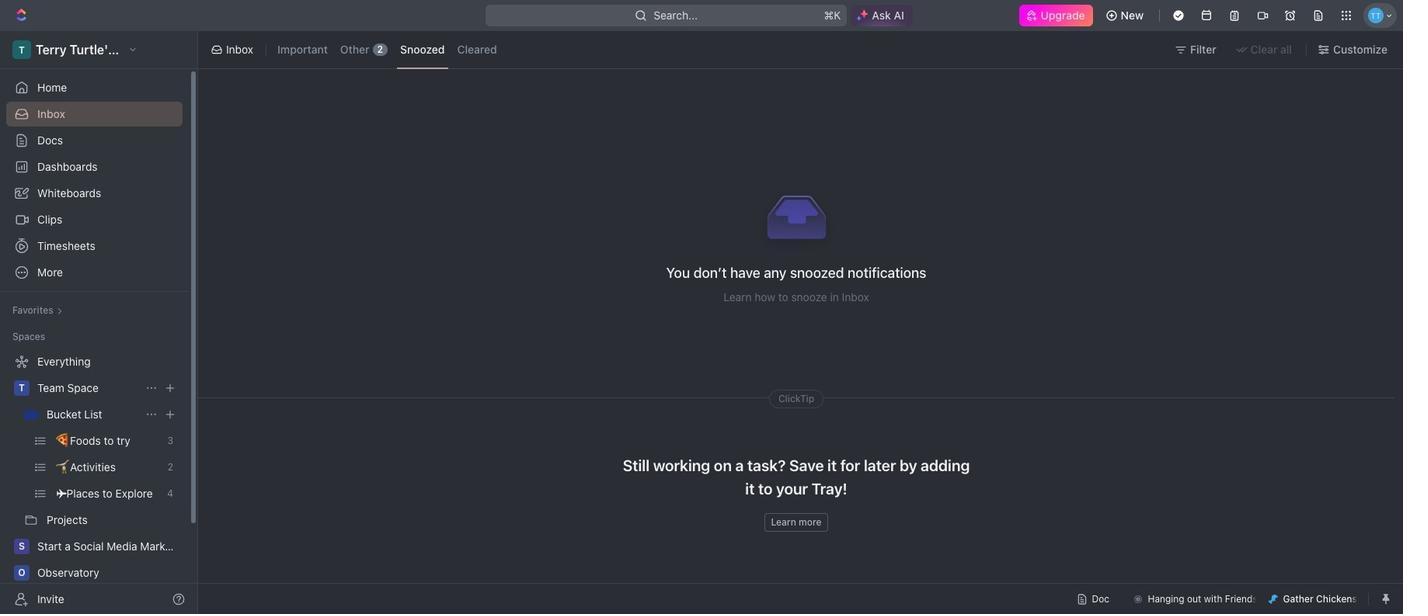 Task type: locate. For each thing, give the bounding box(es) containing it.
terry turtle's workspace, , element
[[12, 40, 31, 59]]

tree inside sidebar navigation
[[6, 350, 183, 615]]

tab list
[[271, 28, 504, 72]]

sidebar navigation
[[0, 31, 201, 615]]

tree
[[6, 350, 183, 615]]

start a social media marketing agency, , element
[[14, 540, 30, 555]]



Task type: vqa. For each thing, say whether or not it's contained in the screenshot.
Team Space, , element
yes



Task type: describe. For each thing, give the bounding box(es) containing it.
team space, , element
[[14, 381, 30, 396]]

observatory, , element
[[14, 566, 30, 581]]

drumstick bite image
[[1270, 595, 1279, 604]]



